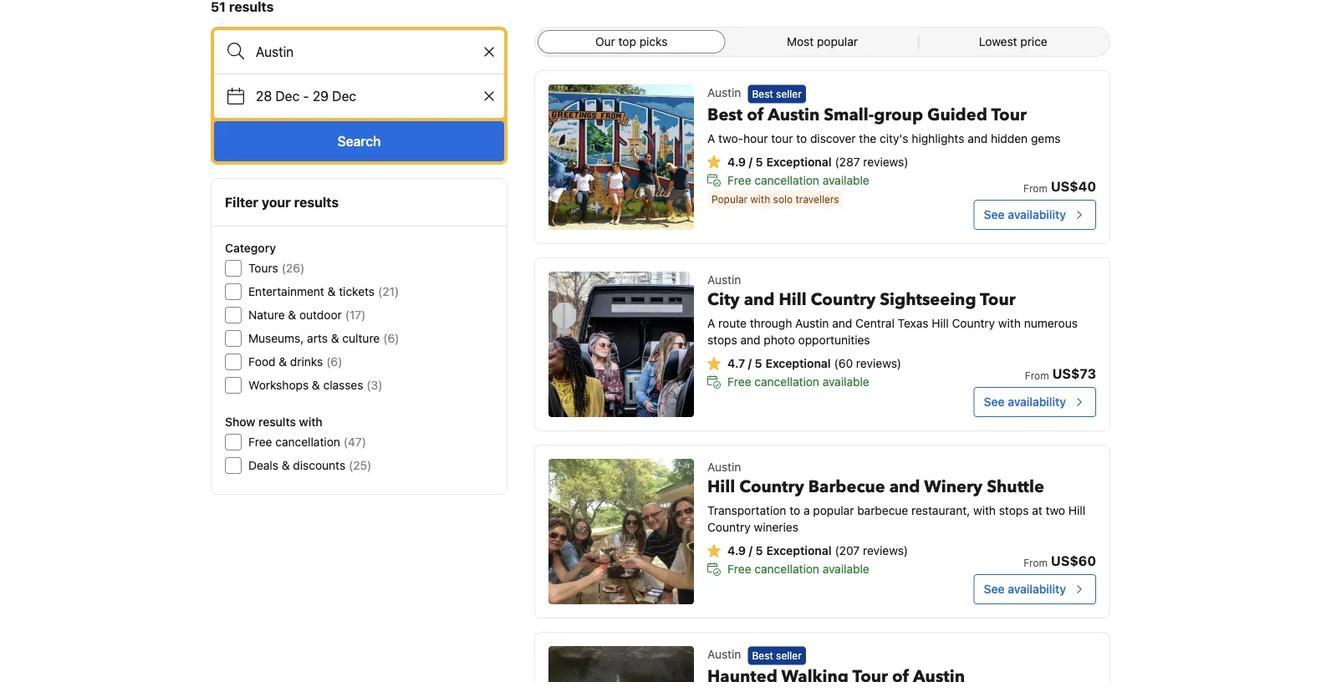 Task type: locate. For each thing, give the bounding box(es) containing it.
country down sightseeing
[[953, 317, 996, 330]]

available for barbecue
[[823, 563, 870, 576]]

see availability for best of austin small-group guided tour
[[984, 208, 1067, 222]]

0 vertical spatial from
[[1024, 182, 1048, 194]]

and
[[968, 131, 988, 145], [744, 289, 775, 312], [833, 317, 853, 330], [741, 333, 761, 347], [890, 476, 921, 499]]

2 vertical spatial from
[[1024, 557, 1048, 569]]

available for small-
[[823, 173, 870, 187]]

& down the drinks
[[312, 379, 320, 392]]

exceptional down tour
[[767, 155, 832, 168]]

numerous
[[1025, 317, 1078, 330]]

0 vertical spatial 5
[[756, 155, 763, 168]]

free cancellation available down 4.7 / 5 exceptional (60 reviews)
[[728, 375, 870, 389]]

1 horizontal spatial (6)
[[383, 332, 399, 346]]

available for hill
[[823, 375, 870, 389]]

0 vertical spatial see
[[984, 208, 1005, 222]]

(6)
[[383, 332, 399, 346], [327, 355, 343, 369]]

to right tour
[[797, 131, 808, 145]]

1 vertical spatial tour
[[981, 289, 1016, 312]]

food & drinks (6)
[[248, 355, 343, 369]]

free cancellation (47)
[[248, 435, 366, 449]]

from for best of austin small-group guided tour
[[1024, 182, 1048, 194]]

dec left -
[[276, 88, 300, 104]]

tour inside austin city and hill country sightseeing tour a route through austin and central texas hill country with numerous stops and photo opportunities
[[981, 289, 1016, 312]]

(6) up classes
[[327, 355, 343, 369]]

2 best seller from the top
[[753, 650, 802, 662]]

restaurant,
[[912, 504, 971, 518]]

free for of
[[728, 173, 752, 187]]

country
[[811, 289, 876, 312], [953, 317, 996, 330], [740, 476, 805, 499], [708, 521, 751, 535]]

from us$40
[[1024, 179, 1097, 195]]

/ right 4.7
[[749, 357, 752, 371]]

search
[[338, 133, 381, 149]]

from inside from us$60
[[1024, 557, 1048, 569]]

opportunities
[[799, 333, 871, 347]]

arts
[[307, 332, 328, 346]]

see
[[984, 208, 1005, 222], [984, 395, 1005, 409], [984, 583, 1005, 597]]

through
[[750, 317, 793, 330]]

2 available from the top
[[823, 375, 870, 389]]

1 vertical spatial exceptional
[[766, 357, 831, 371]]

28
[[256, 88, 272, 104]]

filter
[[225, 195, 259, 210]]

free cancellation available down the 4.9 / 5 exceptional (207 reviews)
[[728, 563, 870, 576]]

exceptional for hill
[[766, 357, 831, 371]]

popular
[[817, 35, 859, 49], [814, 504, 855, 518]]

free down 4.7
[[728, 375, 752, 389]]

nature
[[248, 308, 285, 322]]

austin inside best of austin small-group guided tour a two-hour tour to discover the city's highlights and hidden gems
[[768, 103, 820, 126]]

free up the popular
[[728, 173, 752, 187]]

/ down transportation
[[749, 544, 753, 558]]

with inside austin city and hill country sightseeing tour a route through austin and central texas hill country with numerous stops and photo opportunities
[[999, 317, 1022, 330]]

(25)
[[349, 459, 372, 473]]

3 availability from the top
[[1008, 583, 1067, 597]]

group
[[875, 103, 924, 126]]

your
[[262, 195, 291, 210]]

2 vertical spatial see
[[984, 583, 1005, 597]]

& left the tickets
[[328, 285, 336, 299]]

0 vertical spatial results
[[294, 195, 339, 210]]

1 vertical spatial availability
[[1008, 395, 1067, 409]]

0 vertical spatial availability
[[1008, 208, 1067, 222]]

1 see availability from the top
[[984, 208, 1067, 222]]

1 vertical spatial available
[[823, 375, 870, 389]]

1 vertical spatial seller
[[777, 650, 802, 662]]

1 horizontal spatial dec
[[332, 88, 356, 104]]

exceptional down photo at the right of page
[[766, 357, 831, 371]]

best inside best of austin small-group guided tour a two-hour tour to discover the city's highlights and hidden gems
[[708, 103, 743, 126]]

1 availability from the top
[[1008, 208, 1067, 222]]

1 horizontal spatial stops
[[1000, 504, 1030, 518]]

& for outdoor
[[288, 308, 296, 322]]

29
[[313, 88, 329, 104]]

1 vertical spatial see availability
[[984, 395, 1067, 409]]

stops
[[708, 333, 738, 347], [1000, 504, 1030, 518]]

tour
[[992, 103, 1027, 126], [981, 289, 1016, 312]]

see availability down from us$40
[[984, 208, 1067, 222]]

cancellation for of
[[755, 173, 820, 187]]

availability for best of austin small-group guided tour
[[1008, 208, 1067, 222]]

4.9 down transportation
[[728, 544, 746, 558]]

texas
[[898, 317, 929, 330]]

with
[[751, 194, 771, 205], [999, 317, 1022, 330], [299, 415, 323, 429], [974, 504, 997, 518]]

a for city and hill country sightseeing tour
[[708, 317, 716, 330]]

dec right 29
[[332, 88, 356, 104]]

1 vertical spatial popular
[[814, 504, 855, 518]]

best
[[753, 88, 774, 100], [708, 103, 743, 126], [753, 650, 774, 662]]

reviews) down city's
[[864, 155, 909, 168]]

0 vertical spatial stops
[[708, 333, 738, 347]]

from
[[1024, 182, 1048, 194], [1026, 370, 1050, 382], [1024, 557, 1048, 569]]

0 vertical spatial /
[[749, 155, 753, 168]]

1 vertical spatial reviews)
[[857, 357, 902, 371]]

workshops
[[248, 379, 309, 392]]

0 vertical spatial 4.9
[[728, 155, 746, 168]]

free
[[728, 173, 752, 187], [728, 375, 752, 389], [248, 435, 272, 449], [728, 563, 752, 576]]

5 down 'hour'
[[756, 155, 763, 168]]

0 vertical spatial available
[[823, 173, 870, 187]]

barbecue
[[858, 504, 909, 518]]

country down transportation
[[708, 521, 751, 535]]

2 vertical spatial 5
[[756, 544, 763, 558]]

0 vertical spatial to
[[797, 131, 808, 145]]

from inside "from us$73"
[[1026, 370, 1050, 382]]

1 free cancellation available from the top
[[728, 173, 870, 187]]

0 vertical spatial free cancellation available
[[728, 173, 870, 187]]

from left "us$73"
[[1026, 370, 1050, 382]]

and up opportunities
[[833, 317, 853, 330]]

available
[[823, 173, 870, 187], [823, 375, 870, 389], [823, 563, 870, 576]]

Where are you going? search field
[[214, 30, 505, 74]]

cancellation up deals & discounts (25)
[[276, 435, 340, 449]]

results right your
[[294, 195, 339, 210]]

& right the deals
[[282, 459, 290, 473]]

available down (287 on the top right
[[823, 173, 870, 187]]

cancellation down 4.7 / 5 exceptional (60 reviews)
[[755, 375, 820, 389]]

availability for city and hill country sightseeing tour
[[1008, 395, 1067, 409]]

with left numerous
[[999, 317, 1022, 330]]

1 vertical spatial free cancellation available
[[728, 375, 870, 389]]

& for drinks
[[279, 355, 287, 369]]

and down guided
[[968, 131, 988, 145]]

tour right sightseeing
[[981, 289, 1016, 312]]

1 vertical spatial 4.9
[[728, 544, 746, 558]]

seller
[[777, 88, 802, 100], [777, 650, 802, 662]]

free down transportation
[[728, 563, 752, 576]]

us$73
[[1053, 366, 1097, 382]]

2 4.9 from the top
[[728, 544, 746, 558]]

3 see from the top
[[984, 583, 1005, 597]]

2 see availability from the top
[[984, 395, 1067, 409]]

lowest price
[[980, 35, 1048, 49]]

popular right a
[[814, 504, 855, 518]]

cancellation up solo
[[755, 173, 820, 187]]

austin hill country barbecue and winery shuttle transportation to a popular barbecue restaurant, with stops at two hill country wineries
[[708, 461, 1086, 535]]

results
[[294, 195, 339, 210], [259, 415, 296, 429]]

reviews) right (60
[[857, 357, 902, 371]]

3 free cancellation available from the top
[[728, 563, 870, 576]]

dec
[[276, 88, 300, 104], [332, 88, 356, 104]]

availability down "from us$73"
[[1008, 395, 1067, 409]]

2 vertical spatial see availability
[[984, 583, 1067, 597]]

exceptional down wineries
[[767, 544, 832, 558]]

stops left at
[[1000, 504, 1030, 518]]

a inside best of austin small-group guided tour a two-hour tour to discover the city's highlights and hidden gems
[[708, 131, 716, 145]]

from inside from us$40
[[1024, 182, 1048, 194]]

a inside austin city and hill country sightseeing tour a route through austin and central texas hill country with numerous stops and photo opportunities
[[708, 317, 716, 330]]

1 vertical spatial from
[[1026, 370, 1050, 382]]

1 vertical spatial 5
[[755, 357, 763, 371]]

photo
[[764, 333, 796, 347]]

availability down from us$40
[[1008, 208, 1067, 222]]

0 horizontal spatial dec
[[276, 88, 300, 104]]

two
[[1046, 504, 1066, 518]]

0 vertical spatial a
[[708, 131, 716, 145]]

popular right "most"
[[817, 35, 859, 49]]

1 4.9 from the top
[[728, 155, 746, 168]]

a
[[804, 504, 810, 518]]

popular inside austin hill country barbecue and winery shuttle transportation to a popular barbecue restaurant, with stops at two hill country wineries
[[814, 504, 855, 518]]

reviews)
[[864, 155, 909, 168], [857, 357, 902, 371], [863, 544, 909, 558]]

at
[[1033, 504, 1043, 518]]

0 vertical spatial (6)
[[383, 332, 399, 346]]

cancellation down the 4.9 / 5 exceptional (207 reviews)
[[755, 563, 820, 576]]

1 vertical spatial see
[[984, 395, 1005, 409]]

2 availability from the top
[[1008, 395, 1067, 409]]

tour inside best of austin small-group guided tour a two-hour tour to discover the city's highlights and hidden gems
[[992, 103, 1027, 126]]

0 vertical spatial best seller
[[753, 88, 802, 100]]

hill country barbecue and winery shuttle image
[[549, 459, 695, 605]]

free for hill
[[728, 563, 752, 576]]

results up 'free cancellation (47)' at left
[[259, 415, 296, 429]]

drinks
[[290, 355, 323, 369]]

2 vertical spatial availability
[[1008, 583, 1067, 597]]

city and hill country sightseeing tour image
[[549, 272, 695, 418]]

/
[[749, 155, 753, 168], [749, 357, 752, 371], [749, 544, 753, 558]]

3 see availability from the top
[[984, 583, 1067, 597]]

0 vertical spatial exceptional
[[767, 155, 832, 168]]

0 vertical spatial tour
[[992, 103, 1027, 126]]

from left us$60
[[1024, 557, 1048, 569]]

0 vertical spatial popular
[[817, 35, 859, 49]]

4.9
[[728, 155, 746, 168], [728, 544, 746, 558]]

available down (60
[[823, 375, 870, 389]]

0 horizontal spatial (6)
[[327, 355, 343, 369]]

/ for of
[[749, 155, 753, 168]]

0 vertical spatial reviews)
[[864, 155, 909, 168]]

1 see from the top
[[984, 208, 1005, 222]]

1 vertical spatial a
[[708, 317, 716, 330]]

2 see from the top
[[984, 395, 1005, 409]]

& right food
[[279, 355, 287, 369]]

see availability down from us$60
[[984, 583, 1067, 597]]

austin
[[708, 86, 742, 100], [768, 103, 820, 126], [708, 273, 742, 287], [796, 317, 830, 330], [708, 461, 742, 474], [708, 648, 742, 662]]

see availability
[[984, 208, 1067, 222], [984, 395, 1067, 409], [984, 583, 1067, 597]]

to left a
[[790, 504, 801, 518]]

see for guided
[[984, 208, 1005, 222]]

2 vertical spatial reviews)
[[863, 544, 909, 558]]

a left two-
[[708, 131, 716, 145]]

reviews) for group
[[864, 155, 909, 168]]

1 vertical spatial best seller
[[753, 650, 802, 662]]

5 down wineries
[[756, 544, 763, 558]]

1 vertical spatial /
[[749, 357, 752, 371]]

stops down the route
[[708, 333, 738, 347]]

availability down from us$60
[[1008, 583, 1067, 597]]

most
[[787, 35, 814, 49]]

0 vertical spatial seller
[[777, 88, 802, 100]]

& down entertainment
[[288, 308, 296, 322]]

4.9 down two-
[[728, 155, 746, 168]]

& for classes
[[312, 379, 320, 392]]

0 horizontal spatial stops
[[708, 333, 738, 347]]

1 available from the top
[[823, 173, 870, 187]]

(60
[[835, 357, 854, 371]]

cancellation
[[755, 173, 820, 187], [755, 375, 820, 389], [276, 435, 340, 449], [755, 563, 820, 576]]

reviews) right (207
[[863, 544, 909, 558]]

2 vertical spatial /
[[749, 544, 753, 558]]

1 vertical spatial to
[[790, 504, 801, 518]]

(21)
[[378, 285, 399, 299]]

1 a from the top
[[708, 131, 716, 145]]

free cancellation available for barbecue
[[728, 563, 870, 576]]

small-
[[824, 103, 875, 126]]

3 available from the top
[[823, 563, 870, 576]]

2 vertical spatial exceptional
[[767, 544, 832, 558]]

food
[[248, 355, 276, 369]]

tour up hidden at the top right of page
[[992, 103, 1027, 126]]

4.7
[[728, 357, 746, 371]]

& for discounts
[[282, 459, 290, 473]]

1 vertical spatial best
[[708, 103, 743, 126]]

0 vertical spatial see availability
[[984, 208, 1067, 222]]

2 free cancellation available from the top
[[728, 375, 870, 389]]

1 vertical spatial stops
[[1000, 504, 1030, 518]]

best seller
[[753, 88, 802, 100], [753, 650, 802, 662]]

free up the deals
[[248, 435, 272, 449]]

2 vertical spatial free cancellation available
[[728, 563, 870, 576]]

2 a from the top
[[708, 317, 716, 330]]

4.9 for hill
[[728, 544, 746, 558]]

2 vertical spatial available
[[823, 563, 870, 576]]

from left us$40 on the top
[[1024, 182, 1048, 194]]

available down (207
[[823, 563, 870, 576]]

with down shuttle
[[974, 504, 997, 518]]

hill up 'through'
[[779, 289, 807, 312]]

(6) right "culture"
[[383, 332, 399, 346]]

and up barbecue
[[890, 476, 921, 499]]

free cancellation available up solo
[[728, 173, 870, 187]]

to inside austin hill country barbecue and winery shuttle transportation to a popular barbecue restaurant, with stops at two hill country wineries
[[790, 504, 801, 518]]

see availability down "from us$73"
[[984, 395, 1067, 409]]

outdoor
[[300, 308, 342, 322]]

a left the route
[[708, 317, 716, 330]]

hill down sightseeing
[[932, 317, 949, 330]]

with left solo
[[751, 194, 771, 205]]

free for city
[[728, 375, 752, 389]]

5 right 4.7
[[755, 357, 763, 371]]

/ down 'hour'
[[749, 155, 753, 168]]



Task type: vqa. For each thing, say whether or not it's contained in the screenshot.


Task type: describe. For each thing, give the bounding box(es) containing it.
popular
[[712, 194, 748, 205]]

price
[[1021, 35, 1048, 49]]

entertainment & tickets (21)
[[248, 285, 399, 299]]

cancellation for hill
[[755, 563, 820, 576]]

austin inside austin hill country barbecue and winery shuttle transportation to a popular barbecue restaurant, with stops at two hill country wineries
[[708, 461, 742, 474]]

tour for city and hill country sightseeing tour
[[981, 289, 1016, 312]]

hill right two
[[1069, 504, 1086, 518]]

(207
[[835, 544, 860, 558]]

2 dec from the left
[[332, 88, 356, 104]]

show results with
[[225, 415, 323, 429]]

and up 'through'
[[744, 289, 775, 312]]

(26)
[[282, 261, 305, 275]]

28 dec - 29 dec
[[256, 88, 356, 104]]

museums, arts & culture (6)
[[248, 332, 399, 346]]

us$60
[[1052, 553, 1097, 569]]

best of austin small-group guided tour a two-hour tour to discover the city's highlights and hidden gems
[[708, 103, 1061, 145]]

the
[[860, 131, 877, 145]]

and inside best of austin small-group guided tour a two-hour tour to discover the city's highlights and hidden gems
[[968, 131, 988, 145]]

cancellation for city
[[755, 375, 820, 389]]

5 for country
[[756, 544, 763, 558]]

shuttle
[[987, 476, 1045, 499]]

picks
[[640, 35, 668, 49]]

1 vertical spatial results
[[259, 415, 296, 429]]

two-
[[719, 131, 744, 145]]

discounts
[[293, 459, 346, 473]]

exceptional for small-
[[767, 155, 832, 168]]

hill up transportation
[[708, 476, 736, 499]]

4.9 / 5 exceptional (287 reviews)
[[728, 155, 909, 168]]

route
[[719, 317, 747, 330]]

(47)
[[344, 435, 366, 449]]

free cancellation available for small-
[[728, 173, 870, 187]]

tours (26)
[[248, 261, 305, 275]]

deals
[[248, 459, 279, 473]]

top
[[619, 35, 637, 49]]

1 dec from the left
[[276, 88, 300, 104]]

and inside austin hill country barbecue and winery shuttle transportation to a popular barbecue restaurant, with stops at two hill country wineries
[[890, 476, 921, 499]]

guided
[[928, 103, 988, 126]]

/ for city
[[749, 357, 752, 371]]

our
[[596, 35, 616, 49]]

from for city and hill country sightseeing tour
[[1026, 370, 1050, 382]]

museums,
[[248, 332, 304, 346]]

1 seller from the top
[[777, 88, 802, 100]]

5 for austin
[[756, 155, 763, 168]]

-
[[303, 88, 309, 104]]

transportation
[[708, 504, 787, 518]]

4.9 for of
[[728, 155, 746, 168]]

workshops & classes (3)
[[248, 379, 383, 392]]

/ for hill
[[749, 544, 753, 558]]

best of austin small-group guided tour image
[[549, 85, 695, 230]]

haunted walking tour of austin image
[[549, 647, 695, 683]]

deals & discounts (25)
[[248, 459, 372, 473]]

0 vertical spatial best
[[753, 88, 774, 100]]

with inside austin hill country barbecue and winery shuttle transportation to a popular barbecue restaurant, with stops at two hill country wineries
[[974, 504, 997, 518]]

4.7 / 5 exceptional (60 reviews)
[[728, 357, 902, 371]]

highlights
[[912, 131, 965, 145]]

winery
[[925, 476, 983, 499]]

gems
[[1032, 131, 1061, 145]]

tour
[[772, 131, 794, 145]]

barbecue
[[809, 476, 886, 499]]

filter your results
[[225, 195, 339, 210]]

with up 'free cancellation (47)' at left
[[299, 415, 323, 429]]

1 best seller from the top
[[753, 88, 802, 100]]

see availability for hill country barbecue and winery shuttle
[[984, 583, 1067, 597]]

availability for hill country barbecue and winery shuttle
[[1008, 583, 1067, 597]]

wineries
[[754, 521, 799, 535]]

to inside best of austin small-group guided tour a two-hour tour to discover the city's highlights and hidden gems
[[797, 131, 808, 145]]

& for tickets
[[328, 285, 336, 299]]

most popular
[[787, 35, 859, 49]]

nature & outdoor (17)
[[248, 308, 366, 322]]

category
[[225, 241, 276, 255]]

5 for and
[[755, 357, 763, 371]]

show
[[225, 415, 255, 429]]

exceptional for barbecue
[[767, 544, 832, 558]]

from us$73
[[1026, 366, 1097, 382]]

2 seller from the top
[[777, 650, 802, 662]]

see for sightseeing
[[984, 395, 1005, 409]]

tickets
[[339, 285, 375, 299]]

tours
[[248, 261, 278, 275]]

see availability for city and hill country sightseeing tour
[[984, 395, 1067, 409]]

country up central
[[811, 289, 876, 312]]

travellers
[[796, 194, 840, 205]]

classes
[[323, 379, 363, 392]]

country up transportation
[[740, 476, 805, 499]]

2 vertical spatial best
[[753, 650, 774, 662]]

lowest
[[980, 35, 1018, 49]]

4.9 / 5 exceptional (207 reviews)
[[728, 544, 909, 558]]

stops inside austin city and hill country sightseeing tour a route through austin and central texas hill country with numerous stops and photo opportunities
[[708, 333, 738, 347]]

(287
[[835, 155, 861, 168]]

entertainment
[[248, 285, 325, 299]]

stops inside austin hill country barbecue and winery shuttle transportation to a popular barbecue restaurant, with stops at two hill country wineries
[[1000, 504, 1030, 518]]

solo
[[774, 194, 793, 205]]

a for best of austin small-group guided tour
[[708, 131, 716, 145]]

& right arts
[[331, 332, 339, 346]]

discover
[[811, 131, 856, 145]]

(17)
[[345, 308, 366, 322]]

see for winery
[[984, 583, 1005, 597]]

sightseeing
[[880, 289, 977, 312]]

hour
[[744, 131, 768, 145]]

of
[[747, 103, 764, 126]]

our top picks
[[596, 35, 668, 49]]

popular with solo travellers
[[712, 194, 840, 205]]

search button
[[214, 121, 505, 161]]

from for hill country barbecue and winery shuttle
[[1024, 557, 1048, 569]]

reviews) for country
[[857, 357, 902, 371]]

tour for best of austin small-group guided tour
[[992, 103, 1027, 126]]

free cancellation available for hill
[[728, 375, 870, 389]]

(3)
[[367, 379, 383, 392]]

us$40
[[1052, 179, 1097, 195]]

austin city and hill country sightseeing tour a route through austin and central texas hill country with numerous stops and photo opportunities
[[708, 273, 1078, 347]]

city
[[708, 289, 740, 312]]

central
[[856, 317, 895, 330]]

culture
[[343, 332, 380, 346]]

and down the route
[[741, 333, 761, 347]]

from us$60
[[1024, 553, 1097, 569]]

1 vertical spatial (6)
[[327, 355, 343, 369]]

hidden
[[991, 131, 1028, 145]]

city's
[[880, 131, 909, 145]]

reviews) for and
[[863, 544, 909, 558]]



